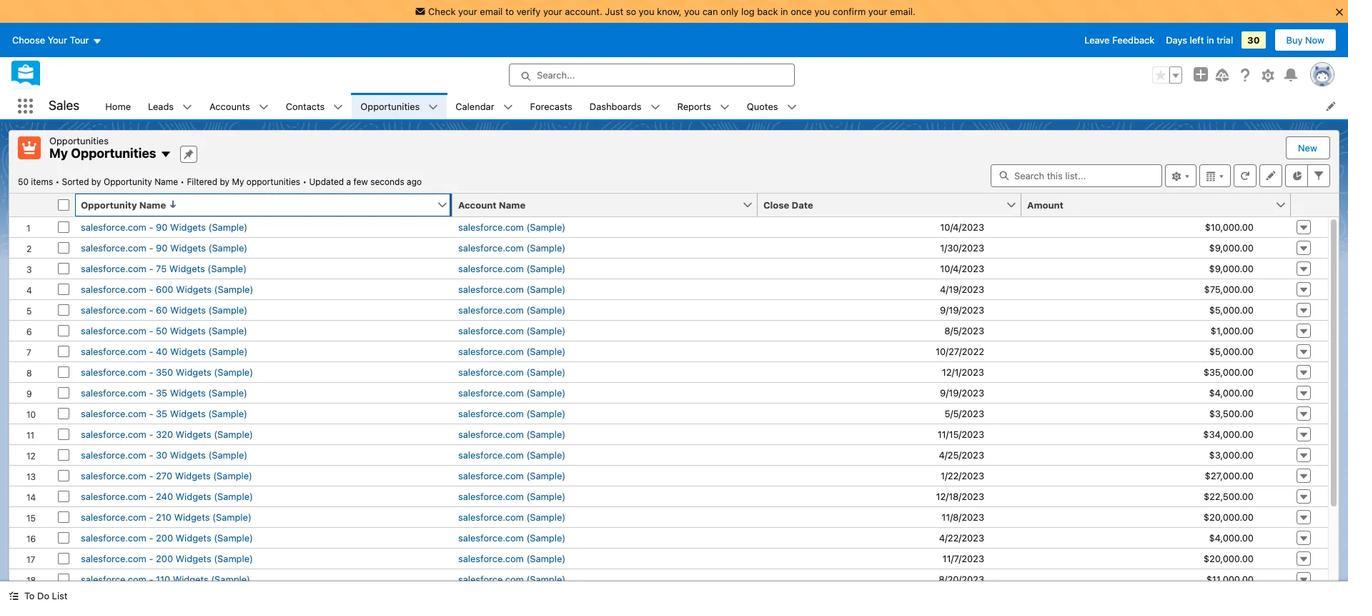 Task type: vqa. For each thing, say whether or not it's contained in the screenshot.


Task type: describe. For each thing, give the bounding box(es) containing it.
forecasts link
[[521, 93, 581, 119]]

contacts
[[286, 100, 325, 112]]

salesforce.com - 35 widgets (sample) for 9/19/2023
[[81, 387, 247, 398]]

salesforce.com - 600 widgets (sample)
[[81, 283, 253, 295]]

amount
[[1027, 199, 1063, 210]]

widgets for 9/19/2023's salesforce.com - 35 widgets (sample) link
[[170, 387, 206, 398]]

opportunity name
[[81, 199, 166, 210]]

salesforce.com (sample) link for salesforce.com - 30 widgets (sample) link
[[458, 449, 566, 461]]

11/15/2023
[[938, 428, 984, 440]]

30 inside the my opportunities grid
[[156, 449, 167, 461]]

40
[[156, 346, 168, 357]]

widgets up salesforce.com - 110 widgets (sample) link
[[176, 553, 211, 564]]

calendar
[[456, 100, 494, 112]]

$20,000.00 for 11/8/2023
[[1204, 511, 1254, 523]]

account name
[[458, 199, 525, 210]]

2 salesforce.com (sample) from the top
[[458, 242, 566, 253]]

choose your tour
[[12, 34, 89, 46]]

salesforce.com - 50 widgets (sample) link
[[81, 325, 247, 336]]

opportunities inside list item
[[360, 100, 420, 112]]

salesforce.com - 110 widgets (sample) link
[[81, 574, 250, 585]]

$5,000.00 for 9/19/2023
[[1209, 304, 1254, 316]]

salesforce.com (sample) link for salesforce.com - 40 widgets (sample) link
[[458, 346, 566, 357]]

to
[[24, 590, 35, 602]]

action element
[[1291, 193, 1328, 217]]

1 horizontal spatial in
[[1206, 34, 1214, 46]]

50 items • sorted by opportunity name • filtered by my opportunities • updated a few seconds ago
[[18, 176, 422, 187]]

salesforce.com (sample) link for salesforce.com - 200 widgets (sample) "link" related to 11/7/2023
[[458, 553, 566, 564]]

calendar list item
[[447, 93, 521, 119]]

salesforce.com - 75 widgets (sample)
[[81, 263, 247, 274]]

widgets for salesforce.com - 40 widgets (sample) link
[[170, 346, 206, 357]]

to do list
[[24, 590, 67, 602]]

leads
[[148, 100, 174, 112]]

name left filtered
[[154, 176, 178, 187]]

account name element
[[452, 193, 766, 217]]

$9,000.00 for 1/30/2023
[[1209, 242, 1254, 253]]

1 - from the top
[[149, 221, 153, 233]]

email
[[480, 6, 503, 17]]

$9,000.00 for 10/4/2023
[[1209, 263, 1254, 274]]

salesforce.com (sample) for salesforce.com - 270 widgets (sample) link
[[458, 470, 566, 481]]

- for salesforce.com - 240 widgets (sample) link
[[149, 491, 153, 502]]

12/1/2023
[[942, 366, 984, 378]]

widgets down salesforce.com - 210 widgets (sample) link
[[176, 532, 211, 544]]

$22,500.00
[[1204, 491, 1254, 502]]

salesforce.com (sample) for salesforce.com - 60 widgets (sample) link
[[458, 304, 566, 316]]

text default image for leads
[[182, 102, 192, 112]]

back
[[757, 6, 778, 17]]

3 you from the left
[[814, 6, 830, 17]]

60
[[156, 304, 168, 316]]

only
[[721, 6, 739, 17]]

$34,000.00
[[1203, 428, 1254, 440]]

my opportunities
[[49, 146, 156, 161]]

salesforce.com - 60 widgets (sample)
[[81, 304, 248, 316]]

18 salesforce.com (sample) from the top
[[458, 574, 566, 585]]

0 vertical spatial opportunity
[[104, 176, 152, 187]]

200 for 11/7/2023
[[156, 553, 173, 564]]

salesforce.com (sample) for salesforce.com - 320 widgets (sample) link in the bottom of the page
[[458, 428, 566, 440]]

3 your from the left
[[868, 6, 887, 17]]

- for the salesforce.com - 50 widgets (sample) 'link'
[[149, 325, 153, 336]]

2 you from the left
[[684, 6, 700, 17]]

18 salesforce.com (sample) link from the top
[[458, 574, 566, 585]]

- for salesforce.com - 75 widgets (sample) link
[[149, 263, 153, 274]]

- for salesforce.com - 40 widgets (sample) link
[[149, 346, 153, 357]]

leads list item
[[139, 93, 201, 119]]

widgets up salesforce.com - 75 widgets (sample) link
[[170, 242, 206, 253]]

2 • from the left
[[180, 176, 184, 187]]

- for salesforce.com - 30 widgets (sample) link
[[149, 449, 153, 461]]

updated
[[309, 176, 344, 187]]

list containing home
[[97, 93, 1348, 119]]

cell inside the my opportunities grid
[[52, 193, 75, 217]]

widgets for the salesforce.com - 600 widgets (sample) link
[[176, 283, 212, 295]]

days left in trial
[[1166, 34, 1233, 46]]

salesforce.com (sample) for salesforce.com - 35 widgets (sample) link associated with 5/5/2023
[[458, 408, 566, 419]]

salesforce.com - 600 widgets (sample) link
[[81, 283, 253, 295]]

choose your tour button
[[11, 29, 103, 51]]

widgets for salesforce.com - 75 widgets (sample) link
[[169, 263, 205, 274]]

date
[[792, 199, 813, 210]]

$4,000.00 for 9/19/2023
[[1209, 387, 1254, 398]]

salesforce.com - 210 widgets (sample)
[[81, 511, 251, 523]]

email.
[[890, 6, 916, 17]]

$1,000.00
[[1211, 325, 1254, 336]]

opportunity name element
[[75, 193, 461, 217]]

account.
[[565, 6, 602, 17]]

salesforce.com - 240 widgets (sample)
[[81, 491, 253, 502]]

dashboards link
[[581, 93, 650, 119]]

item number image
[[9, 193, 52, 216]]

opportunities link
[[352, 93, 428, 119]]

to
[[505, 6, 514, 17]]

- for 4/22/2023 salesforce.com - 200 widgets (sample) "link"
[[149, 532, 153, 544]]

9/19/2023 for $4,000.00
[[940, 387, 984, 398]]

salesforce.com - 35 widgets (sample) link for 5/5/2023
[[81, 408, 247, 419]]

1 90 from the top
[[156, 221, 168, 233]]

sales
[[49, 98, 80, 113]]

2 your from the left
[[543, 6, 562, 17]]

1 salesforce.com (sample) from the top
[[458, 221, 566, 233]]

salesforce.com (sample) for salesforce.com - 75 widgets (sample) link
[[458, 263, 566, 274]]

- for salesforce.com - 60 widgets (sample) link
[[149, 304, 153, 316]]

opportunities list item
[[352, 93, 447, 119]]

salesforce.com - 40 widgets (sample) link
[[81, 346, 248, 357]]

salesforce.com (sample) for 4/22/2023 salesforce.com - 200 widgets (sample) "link"
[[458, 532, 566, 544]]

salesforce.com (sample) for the salesforce.com - 600 widgets (sample) link
[[458, 283, 566, 295]]

confirm
[[833, 6, 866, 17]]

110
[[156, 574, 170, 585]]

2 salesforce.com - 90 widgets (sample) link from the top
[[81, 242, 248, 253]]

2 - from the top
[[149, 242, 153, 253]]

salesforce.com - 110 widgets (sample)
[[81, 574, 250, 585]]

name for opportunity name
[[139, 199, 166, 210]]

600
[[156, 283, 173, 295]]

accounts
[[210, 100, 250, 112]]

choose
[[12, 34, 45, 46]]

4/22/2023
[[939, 532, 984, 544]]

salesforce.com - 90 widgets (sample) for 2nd salesforce.com - 90 widgets (sample) link from the bottom of the the my opportunities grid
[[81, 221, 248, 233]]

few
[[353, 176, 368, 187]]

my opportunities grid
[[9, 193, 1328, 610]]

salesforce.com (sample) for the salesforce.com - 50 widgets (sample) 'link'
[[458, 325, 566, 336]]

$3,000.00
[[1209, 449, 1254, 461]]

buy
[[1286, 34, 1303, 46]]

days
[[1166, 34, 1187, 46]]

- for 9/19/2023's salesforce.com - 35 widgets (sample) link
[[149, 387, 153, 398]]

accounts link
[[201, 93, 259, 119]]

9/19/2023 for $5,000.00
[[940, 304, 984, 316]]

check your email to verify your account. just so you know, you can only log back in once you confirm your email.
[[428, 6, 916, 17]]

account name button
[[452, 193, 742, 216]]

salesforce.com (sample) link for salesforce.com - 350 widgets (sample) link on the bottom of the page
[[458, 366, 566, 378]]

a
[[346, 176, 351, 187]]

50 inside the my opportunities grid
[[156, 325, 167, 336]]

close date button
[[758, 193, 1006, 216]]

close
[[763, 199, 789, 210]]

widgets for salesforce.com - 320 widgets (sample) link in the bottom of the page
[[176, 428, 211, 440]]

salesforce.com - 270 widgets (sample)
[[81, 470, 252, 481]]

salesforce.com (sample) link for salesforce.com - 75 widgets (sample) link
[[458, 263, 566, 274]]

salesforce.com - 90 widgets (sample) for 1st salesforce.com - 90 widgets (sample) link from the bottom of the the my opportunities grid
[[81, 242, 248, 253]]

verify
[[517, 6, 541, 17]]

salesforce.com (sample) link for salesforce.com - 35 widgets (sample) link associated with 5/5/2023
[[458, 408, 566, 419]]

- for salesforce.com - 210 widgets (sample) link
[[149, 511, 153, 523]]

4/19/2023
[[940, 283, 984, 295]]

$3,500.00
[[1209, 408, 1254, 419]]

salesforce.com - 210 widgets (sample) link
[[81, 511, 251, 523]]

0 vertical spatial in
[[780, 6, 788, 17]]

- for salesforce.com - 350 widgets (sample) link on the bottom of the page
[[149, 366, 153, 378]]

salesforce.com (sample) link for salesforce.com - 270 widgets (sample) link
[[458, 470, 566, 481]]

salesforce.com - 30 widgets (sample) link
[[81, 449, 247, 461]]

widgets for salesforce.com - 210 widgets (sample) link
[[174, 511, 210, 523]]

trial
[[1217, 34, 1233, 46]]

salesforce.com (sample) for salesforce.com - 200 widgets (sample) "link" related to 11/7/2023
[[458, 553, 566, 564]]

salesforce.com (sample) link for 1st salesforce.com - 90 widgets (sample) link from the bottom of the the my opportunities grid
[[458, 242, 566, 253]]

salesforce.com (sample) link for salesforce.com - 210 widgets (sample) link
[[458, 511, 566, 523]]

opportunity name button
[[75, 193, 437, 216]]

accounts list item
[[201, 93, 277, 119]]

check
[[428, 6, 456, 17]]

salesforce.com - 240 widgets (sample) link
[[81, 491, 253, 502]]



Task type: locate. For each thing, give the bounding box(es) containing it.
11/7/2023
[[942, 553, 984, 564]]

Search My Opportunities list view. search field
[[991, 164, 1162, 187]]

9 salesforce.com (sample) link from the top
[[458, 387, 566, 398]]

• right items
[[55, 176, 59, 187]]

8/5/2023
[[944, 325, 984, 336]]

text default image for accounts
[[259, 102, 269, 112]]

50 down 60
[[156, 325, 167, 336]]

widgets down salesforce.com - 320 widgets (sample)
[[170, 449, 206, 461]]

- for salesforce.com - 35 widgets (sample) link associated with 5/5/2023
[[149, 408, 153, 419]]

salesforce.com - 35 widgets (sample) down 350
[[81, 387, 247, 398]]

1 vertical spatial 90
[[156, 242, 168, 253]]

item number element
[[9, 193, 52, 217]]

50
[[18, 176, 29, 187], [156, 325, 167, 336]]

1 horizontal spatial 30
[[1247, 34, 1260, 46]]

3 salesforce.com (sample) link from the top
[[458, 263, 566, 274]]

0 vertical spatial my
[[49, 146, 68, 161]]

1 vertical spatial $9,000.00
[[1209, 263, 1254, 274]]

salesforce.com - 50 widgets (sample)
[[81, 325, 247, 336]]

6 salesforce.com (sample) from the top
[[458, 325, 566, 336]]

1 vertical spatial salesforce.com - 35 widgets (sample)
[[81, 408, 247, 419]]

- for salesforce.com - 200 widgets (sample) "link" related to 11/7/2023
[[149, 553, 153, 564]]

17 salesforce.com (sample) link from the top
[[458, 553, 566, 564]]

salesforce.com - 75 widgets (sample) link
[[81, 263, 247, 274]]

- left 350
[[149, 366, 153, 378]]

1 $20,000.00 from the top
[[1204, 511, 1254, 523]]

salesforce.com - 200 widgets (sample) link
[[81, 532, 253, 544], [81, 553, 253, 564]]

widgets right 40
[[170, 346, 206, 357]]

1 $9,000.00 from the top
[[1209, 242, 1254, 253]]

4/25/2023
[[939, 449, 984, 461]]

text default image right the calendar
[[503, 102, 513, 112]]

salesforce.com (sample) link for salesforce.com - 320 widgets (sample) link in the bottom of the page
[[458, 428, 566, 440]]

seconds
[[370, 176, 404, 187]]

text default image up my opportunities status
[[160, 149, 172, 160]]

5/5/2023
[[945, 408, 984, 419]]

10 salesforce.com (sample) from the top
[[458, 408, 566, 419]]

0 vertical spatial salesforce.com - 35 widgets (sample)
[[81, 387, 247, 398]]

75
[[156, 263, 167, 274]]

11/8/2023
[[942, 511, 984, 523]]

salesforce.com - 35 widgets (sample)
[[81, 387, 247, 398], [81, 408, 247, 419]]

- for salesforce.com - 270 widgets (sample) link
[[149, 470, 153, 481]]

salesforce.com - 200 widgets (sample) up salesforce.com - 110 widgets (sample) link
[[81, 553, 253, 564]]

- up salesforce.com - 270 widgets (sample) link
[[149, 449, 153, 461]]

salesforce.com - 30 widgets (sample)
[[81, 449, 247, 461]]

1 vertical spatial 9/19/2023
[[940, 387, 984, 398]]

1 salesforce.com - 35 widgets (sample) from the top
[[81, 387, 247, 398]]

text default image for calendar
[[503, 102, 513, 112]]

7 salesforce.com (sample) link from the top
[[458, 346, 566, 357]]

0 vertical spatial 90
[[156, 221, 168, 233]]

10/4/2023 down 1/30/2023
[[940, 263, 984, 274]]

1 salesforce.com - 90 widgets (sample) from the top
[[81, 221, 248, 233]]

text default image right accounts
[[259, 102, 269, 112]]

$5,000.00
[[1209, 304, 1254, 316], [1209, 346, 1254, 357]]

0 vertical spatial 35
[[156, 387, 167, 398]]

2 horizontal spatial •
[[303, 176, 307, 187]]

1 9/19/2023 from the top
[[940, 304, 984, 316]]

in
[[780, 6, 788, 17], [1206, 34, 1214, 46]]

to do list button
[[0, 582, 76, 610]]

$5,000.00 up $1,000.00
[[1209, 304, 1254, 316]]

9/19/2023 down 4/19/2023
[[940, 304, 984, 316]]

5 salesforce.com (sample) link from the top
[[458, 304, 566, 316]]

0 vertical spatial $20,000.00
[[1204, 511, 1254, 523]]

0 vertical spatial salesforce.com - 200 widgets (sample) link
[[81, 532, 253, 544]]

10 - from the top
[[149, 408, 153, 419]]

salesforce.com (sample) link for 9/19/2023's salesforce.com - 35 widgets (sample) link
[[458, 387, 566, 398]]

2 200 from the top
[[156, 553, 173, 564]]

1 vertical spatial salesforce.com - 200 widgets (sample)
[[81, 553, 253, 564]]

1 vertical spatial 10/4/2023
[[940, 263, 984, 274]]

widgets for salesforce.com - 350 widgets (sample) link on the bottom of the page
[[176, 366, 211, 378]]

salesforce.com - 200 widgets (sample) down salesforce.com - 210 widgets (sample) link
[[81, 532, 253, 544]]

10/4/2023 for $10,000.00
[[940, 221, 984, 233]]

6 salesforce.com (sample) link from the top
[[458, 325, 566, 336]]

0 horizontal spatial •
[[55, 176, 59, 187]]

1 horizontal spatial your
[[543, 6, 562, 17]]

$5,000.00 down $1,000.00
[[1209, 346, 1254, 357]]

4 salesforce.com (sample) link from the top
[[458, 283, 566, 295]]

search... button
[[509, 64, 795, 86]]

close date
[[763, 199, 813, 210]]

my up items
[[49, 146, 68, 161]]

35 up 320
[[156, 408, 167, 419]]

7 - from the top
[[149, 346, 153, 357]]

0 vertical spatial 10/4/2023
[[940, 221, 984, 233]]

by
[[91, 176, 101, 187], [220, 176, 229, 187]]

salesforce.com (sample) for salesforce.com - 210 widgets (sample) link
[[458, 511, 566, 523]]

list
[[52, 590, 67, 602]]

$20,000.00 down $22,500.00
[[1204, 511, 1254, 523]]

text default image left calendar link
[[428, 102, 438, 112]]

text default image down search... button
[[650, 102, 660, 112]]

0 vertical spatial 50
[[18, 176, 29, 187]]

0 vertical spatial $4,000.00
[[1209, 387, 1254, 398]]

- left 210
[[149, 511, 153, 523]]

3 - from the top
[[149, 263, 153, 274]]

text default image inside the opportunities list item
[[428, 102, 438, 112]]

0 vertical spatial 9/19/2023
[[940, 304, 984, 316]]

0 vertical spatial salesforce.com - 200 widgets (sample)
[[81, 532, 253, 544]]

2 90 from the top
[[156, 242, 168, 253]]

leave
[[1084, 34, 1110, 46]]

do
[[37, 590, 49, 602]]

2 by from the left
[[220, 176, 229, 187]]

text default image for contacts
[[333, 102, 343, 112]]

widgets right 240
[[176, 491, 211, 502]]

my
[[49, 146, 68, 161], [232, 176, 244, 187]]

name for account name
[[499, 199, 525, 210]]

1 vertical spatial 35
[[156, 408, 167, 419]]

0 vertical spatial 200
[[156, 532, 173, 544]]

2 salesforce.com (sample) link from the top
[[458, 242, 566, 253]]

search...
[[537, 69, 575, 81]]

11 salesforce.com (sample) from the top
[[458, 428, 566, 440]]

2 35 from the top
[[156, 408, 167, 419]]

group
[[1152, 66, 1182, 84]]

8 - from the top
[[149, 366, 153, 378]]

reports link
[[669, 93, 720, 119]]

16 salesforce.com (sample) link from the top
[[458, 532, 566, 544]]

1 vertical spatial salesforce.com - 90 widgets (sample)
[[81, 242, 248, 253]]

$9,000.00 down "$10,000.00"
[[1209, 242, 1254, 253]]

salesforce.com (sample) link for salesforce.com - 240 widgets (sample) link
[[458, 491, 566, 502]]

12/18/2023
[[936, 491, 984, 502]]

ago
[[407, 176, 422, 187]]

amount button
[[1021, 193, 1275, 216]]

4 - from the top
[[149, 283, 153, 295]]

widgets down filtered
[[170, 221, 206, 233]]

salesforce.com - 200 widgets (sample) link down salesforce.com - 210 widgets (sample) link
[[81, 532, 253, 544]]

widgets for the salesforce.com - 50 widgets (sample) 'link'
[[170, 325, 206, 336]]

1 vertical spatial $4,000.00
[[1209, 532, 1254, 544]]

1 vertical spatial salesforce.com - 35 widgets (sample) link
[[81, 408, 247, 419]]

4 salesforce.com (sample) from the top
[[458, 283, 566, 295]]

$4,000.00 for 4/22/2023
[[1209, 532, 1254, 544]]

- for the salesforce.com - 600 widgets (sample) link
[[149, 283, 153, 295]]

your right verify
[[543, 6, 562, 17]]

widgets for salesforce.com - 110 widgets (sample) link
[[173, 574, 208, 585]]

$75,000.00
[[1204, 283, 1254, 295]]

$20,000.00 up $11,000.00
[[1204, 553, 1254, 564]]

16 - from the top
[[149, 532, 153, 544]]

- up salesforce.com - 75 widgets (sample) link
[[149, 242, 153, 253]]

1 you from the left
[[639, 6, 654, 17]]

5 salesforce.com (sample) from the top
[[458, 304, 566, 316]]

14 - from the top
[[149, 491, 153, 502]]

just
[[605, 6, 623, 17]]

by right sorted
[[91, 176, 101, 187]]

- up salesforce.com - 110 widgets (sample)
[[149, 553, 153, 564]]

10/4/2023 for $9,000.00
[[940, 263, 984, 274]]

salesforce.com (sample) for salesforce.com - 240 widgets (sample) link
[[458, 491, 566, 502]]

210
[[156, 511, 171, 523]]

salesforce.com - 350 widgets (sample)
[[81, 366, 253, 378]]

6 - from the top
[[149, 325, 153, 336]]

12 salesforce.com (sample) from the top
[[458, 449, 566, 461]]

widgets right 60
[[170, 304, 206, 316]]

18 - from the top
[[149, 574, 153, 585]]

- left 40
[[149, 346, 153, 357]]

2 $5,000.00 from the top
[[1209, 346, 1254, 357]]

35 for 9/19/2023
[[156, 387, 167, 398]]

2 $20,000.00 from the top
[[1204, 553, 1254, 564]]

leads link
[[139, 93, 182, 119]]

name down my opportunities status
[[139, 199, 166, 210]]

text default image inside the 'to do list' button
[[9, 591, 19, 601]]

- left 600
[[149, 283, 153, 295]]

1 your from the left
[[458, 6, 477, 17]]

$35,000.00
[[1203, 366, 1254, 378]]

text default image inside reports list item
[[720, 102, 730, 112]]

16 salesforce.com (sample) from the top
[[458, 532, 566, 544]]

salesforce.com - 35 widgets (sample) up 320
[[81, 408, 247, 419]]

text default image inside contacts list item
[[333, 102, 343, 112]]

2 $4,000.00 from the top
[[1209, 532, 1254, 544]]

salesforce.com - 320 widgets (sample) link
[[81, 428, 253, 440]]

items
[[31, 176, 53, 187]]

sorted
[[62, 176, 89, 187]]

list
[[97, 93, 1348, 119]]

salesforce.com - 35 widgets (sample) for 5/5/2023
[[81, 408, 247, 419]]

text default image for reports
[[720, 102, 730, 112]]

reports list item
[[669, 93, 738, 119]]

200 up salesforce.com - 110 widgets (sample) link
[[156, 553, 173, 564]]

90
[[156, 221, 168, 233], [156, 242, 168, 253]]

- for salesforce.com - 110 widgets (sample) link
[[149, 574, 153, 585]]

13 - from the top
[[149, 470, 153, 481]]

name
[[154, 176, 178, 187], [139, 199, 166, 210], [499, 199, 525, 210]]

1 vertical spatial opportunity
[[81, 199, 137, 210]]

quotes list item
[[738, 93, 805, 119]]

- down salesforce.com - 60 widgets (sample) link
[[149, 325, 153, 336]]

salesforce.com - 200 widgets (sample) for 11/7/2023
[[81, 553, 253, 564]]

contacts list item
[[277, 93, 352, 119]]

9/19/2023 down 12/1/2023
[[940, 387, 984, 398]]

text default image inside dashboards list item
[[650, 102, 660, 112]]

1 vertical spatial in
[[1206, 34, 1214, 46]]

1 horizontal spatial my
[[232, 176, 244, 187]]

salesforce.com - 200 widgets (sample) link up salesforce.com - 110 widgets (sample) link
[[81, 553, 253, 564]]

7 salesforce.com (sample) from the top
[[458, 346, 566, 357]]

2 salesforce.com - 200 widgets (sample) from the top
[[81, 553, 253, 564]]

- down the salesforce.com - 350 widgets (sample) on the left bottom of the page
[[149, 387, 153, 398]]

$10,000.00
[[1205, 221, 1254, 233]]

2 horizontal spatial you
[[814, 6, 830, 17]]

$4,000.00 up $11,000.00
[[1209, 532, 1254, 544]]

9 salesforce.com (sample) from the top
[[458, 387, 566, 398]]

opportunity inside the opportunity name button
[[81, 199, 137, 210]]

- up salesforce.com - 320 widgets (sample) link in the bottom of the page
[[149, 408, 153, 419]]

10/4/2023 up 1/30/2023
[[940, 221, 984, 233]]

text default image inside quotes list item
[[787, 102, 797, 112]]

amount element
[[1021, 193, 1299, 217]]

15 - from the top
[[149, 511, 153, 523]]

35 for 5/5/2023
[[156, 408, 167, 419]]

widgets right 210
[[174, 511, 210, 523]]

home
[[105, 100, 131, 112]]

8 salesforce.com (sample) from the top
[[458, 366, 566, 378]]

text default image right quotes
[[787, 102, 797, 112]]

0 vertical spatial $9,000.00
[[1209, 242, 1254, 253]]

1 by from the left
[[91, 176, 101, 187]]

salesforce.com - 35 widgets (sample) link up 320
[[81, 408, 247, 419]]

filtered
[[187, 176, 217, 187]]

dashboards list item
[[581, 93, 669, 119]]

salesforce.com (sample) for 9/19/2023's salesforce.com - 35 widgets (sample) link
[[458, 387, 566, 398]]

0 vertical spatial $5,000.00
[[1209, 304, 1254, 316]]

• left filtered
[[180, 176, 184, 187]]

0 vertical spatial salesforce.com - 90 widgets (sample) link
[[81, 221, 248, 233]]

$9,000.00 up $75,000.00
[[1209, 263, 1254, 274]]

None search field
[[991, 164, 1162, 187]]

- left 270
[[149, 470, 153, 481]]

widgets right 350
[[176, 366, 211, 378]]

1 horizontal spatial 50
[[156, 325, 167, 336]]

$4,000.00 up $3,500.00
[[1209, 387, 1254, 398]]

widgets for salesforce.com - 60 widgets (sample) link
[[170, 304, 206, 316]]

action image
[[1291, 193, 1328, 216]]

salesforce.com - 35 widgets (sample) link down 350
[[81, 387, 247, 398]]

you right once at the right top of the page
[[814, 6, 830, 17]]

opportunity
[[104, 176, 152, 187], [81, 199, 137, 210]]

salesforce.com - 90 widgets (sample)
[[81, 221, 248, 233], [81, 242, 248, 253]]

8 salesforce.com (sample) link from the top
[[458, 366, 566, 378]]

1 vertical spatial 50
[[156, 325, 167, 336]]

my up the opportunity name button
[[232, 176, 244, 187]]

5 - from the top
[[149, 304, 153, 316]]

text default image inside accounts list item
[[259, 102, 269, 112]]

now
[[1305, 34, 1324, 46]]

1 vertical spatial $5,000.00
[[1209, 346, 1254, 357]]

2 $9,000.00 from the top
[[1209, 263, 1254, 274]]

0 horizontal spatial by
[[91, 176, 101, 187]]

13 salesforce.com (sample) link from the top
[[458, 470, 566, 481]]

dashboards
[[590, 100, 641, 112]]

forecasts
[[530, 100, 572, 112]]

11 - from the top
[[149, 428, 153, 440]]

widgets up salesforce.com - 40 widgets (sample) link
[[170, 325, 206, 336]]

1 salesforce.com - 200 widgets (sample) link from the top
[[81, 532, 253, 544]]

opportunity up opportunity name
[[104, 176, 152, 187]]

feedback
[[1112, 34, 1154, 46]]

my opportunities status
[[18, 176, 309, 187]]

leave feedback link
[[1084, 34, 1154, 46]]

11 salesforce.com (sample) link from the top
[[458, 428, 566, 440]]

1 200 from the top
[[156, 532, 173, 544]]

text default image
[[333, 102, 343, 112], [503, 102, 513, 112], [787, 102, 797, 112], [9, 591, 19, 601]]

12 - from the top
[[149, 449, 153, 461]]

my opportunities|opportunities|list view element
[[9, 130, 1339, 610]]

widgets right 270
[[175, 470, 211, 481]]

salesforce.com - 200 widgets (sample) link for 11/7/2023
[[81, 553, 253, 564]]

text default image inside the leads list item
[[182, 102, 192, 112]]

50 left items
[[18, 176, 29, 187]]

text default image for opportunities
[[428, 102, 438, 112]]

quotes
[[747, 100, 778, 112]]

1 vertical spatial 30
[[156, 449, 167, 461]]

salesforce.com (sample) link for salesforce.com - 60 widgets (sample) link
[[458, 304, 566, 316]]

3 salesforce.com (sample) from the top
[[458, 263, 566, 274]]

(sample)
[[208, 221, 248, 233], [526, 221, 566, 233], [208, 242, 248, 253], [526, 242, 566, 253], [208, 263, 247, 274], [526, 263, 566, 274], [214, 283, 253, 295], [526, 283, 566, 295], [208, 304, 248, 316], [526, 304, 566, 316], [208, 325, 247, 336], [526, 325, 566, 336], [208, 346, 248, 357], [526, 346, 566, 357], [214, 366, 253, 378], [526, 366, 566, 378], [208, 387, 247, 398], [526, 387, 566, 398], [208, 408, 247, 419], [526, 408, 566, 419], [214, 428, 253, 440], [526, 428, 566, 440], [208, 449, 247, 461], [526, 449, 566, 461], [213, 470, 252, 481], [526, 470, 566, 481], [214, 491, 253, 502], [526, 491, 566, 502], [212, 511, 251, 523], [526, 511, 566, 523], [214, 532, 253, 544], [526, 532, 566, 544], [214, 553, 253, 564], [526, 553, 566, 564], [211, 574, 250, 585], [526, 574, 566, 585]]

account
[[458, 199, 496, 210]]

calendar link
[[447, 93, 503, 119]]

- left 240
[[149, 491, 153, 502]]

salesforce.com (sample) link for the salesforce.com - 50 widgets (sample) 'link'
[[458, 325, 566, 336]]

200 for 4/22/2023
[[156, 532, 173, 544]]

0 horizontal spatial 50
[[18, 176, 29, 187]]

10 salesforce.com (sample) link from the top
[[458, 408, 566, 419]]

salesforce.com (sample) for salesforce.com - 40 widgets (sample) link
[[458, 346, 566, 357]]

35 down 350
[[156, 387, 167, 398]]

salesforce.com (sample) link for the salesforce.com - 600 widgets (sample) link
[[458, 283, 566, 295]]

14 salesforce.com (sample) link from the top
[[458, 491, 566, 502]]

$9,000.00
[[1209, 242, 1254, 253], [1209, 263, 1254, 274]]

- down opportunity name
[[149, 221, 153, 233]]

text default image right contacts
[[333, 102, 343, 112]]

2 horizontal spatial your
[[868, 6, 887, 17]]

salesforce.com - 35 widgets (sample) link for 9/19/2023
[[81, 387, 247, 398]]

1 horizontal spatial •
[[180, 176, 184, 187]]

can
[[702, 6, 718, 17]]

$11,000.00
[[1206, 574, 1254, 585]]

1 vertical spatial 200
[[156, 553, 173, 564]]

widgets for salesforce.com - 30 widgets (sample) link
[[170, 449, 206, 461]]

$5,000.00 for 10/27/2022
[[1209, 346, 1254, 357]]

salesforce.com - 200 widgets (sample)
[[81, 532, 253, 544], [81, 553, 253, 564]]

1 vertical spatial salesforce.com - 200 widgets (sample) link
[[81, 553, 253, 564]]

• left updated
[[303, 176, 307, 187]]

text default image inside calendar list item
[[503, 102, 513, 112]]

salesforce.com - 320 widgets (sample)
[[81, 428, 253, 440]]

12 salesforce.com (sample) link from the top
[[458, 449, 566, 461]]

1 vertical spatial my
[[232, 176, 244, 187]]

0 vertical spatial 30
[[1247, 34, 1260, 46]]

30
[[1247, 34, 1260, 46], [156, 449, 167, 461]]

salesforce.com - 60 widgets (sample) link
[[81, 304, 248, 316]]

1 salesforce.com (sample) link from the top
[[458, 221, 566, 233]]

1/22/2023
[[941, 470, 984, 481]]

3 • from the left
[[303, 176, 307, 187]]

widgets for salesforce.com - 35 widgets (sample) link associated with 5/5/2023
[[170, 408, 206, 419]]

- left 60
[[149, 304, 153, 316]]

- left 110
[[149, 574, 153, 585]]

salesforce.com - 200 widgets (sample) link for 4/22/2023
[[81, 532, 253, 544]]

by right filtered
[[220, 176, 229, 187]]

in right 'back'
[[780, 6, 788, 17]]

10/27/2022
[[936, 346, 984, 357]]

text default image for quotes
[[787, 102, 797, 112]]

2 salesforce.com - 35 widgets (sample) link from the top
[[81, 408, 247, 419]]

salesforce.com (sample) for salesforce.com - 30 widgets (sample) link
[[458, 449, 566, 461]]

- for salesforce.com - 320 widgets (sample) link in the bottom of the page
[[149, 428, 153, 440]]

widgets right 320
[[176, 428, 211, 440]]

widgets right 600
[[176, 283, 212, 295]]

so
[[626, 6, 636, 17]]

17 salesforce.com (sample) from the top
[[458, 553, 566, 564]]

1 $4,000.00 from the top
[[1209, 387, 1254, 398]]

$20,000.00
[[1204, 511, 1254, 523], [1204, 553, 1254, 564]]

9 - from the top
[[149, 387, 153, 398]]

1 horizontal spatial by
[[220, 176, 229, 187]]

widgets for salesforce.com - 240 widgets (sample) link
[[176, 491, 211, 502]]

close date element
[[758, 193, 1030, 217]]

15 salesforce.com (sample) link from the top
[[458, 511, 566, 523]]

0 horizontal spatial your
[[458, 6, 477, 17]]

- left 320
[[149, 428, 153, 440]]

1 $5,000.00 from the top
[[1209, 304, 1254, 316]]

$20,000.00 for 11/7/2023
[[1204, 553, 1254, 564]]

200 down 210
[[156, 532, 173, 544]]

1 • from the left
[[55, 176, 59, 187]]

2 10/4/2023 from the top
[[940, 263, 984, 274]]

1 salesforce.com - 35 widgets (sample) link from the top
[[81, 387, 247, 398]]

0 horizontal spatial in
[[780, 6, 788, 17]]

home link
[[97, 93, 139, 119]]

know,
[[657, 6, 682, 17]]

widgets up salesforce.com - 320 widgets (sample) link in the bottom of the page
[[170, 408, 206, 419]]

2 salesforce.com - 35 widgets (sample) from the top
[[81, 408, 247, 419]]

17 - from the top
[[149, 553, 153, 564]]

- down salesforce.com - 210 widgets (sample)
[[149, 532, 153, 544]]

salesforce.com (sample) for salesforce.com - 350 widgets (sample) link on the bottom of the page
[[458, 366, 566, 378]]

text default image right "reports"
[[720, 102, 730, 112]]

reports
[[677, 100, 711, 112]]

9/19/2023
[[940, 304, 984, 316], [940, 387, 984, 398]]

you right so
[[639, 6, 654, 17]]

0 horizontal spatial you
[[639, 6, 654, 17]]

14 salesforce.com (sample) from the top
[[458, 491, 566, 502]]

your
[[48, 34, 67, 46]]

0 horizontal spatial my
[[49, 146, 68, 161]]

salesforce.com - 350 widgets (sample) link
[[81, 366, 253, 378]]

1 10/4/2023 from the top
[[940, 221, 984, 233]]

you left the can
[[684, 6, 700, 17]]

text default image for dashboards
[[650, 102, 660, 112]]

widgets right 110
[[173, 574, 208, 585]]

in right left
[[1206, 34, 1214, 46]]

your left email. on the top of page
[[868, 6, 887, 17]]

1 salesforce.com - 200 widgets (sample) from the top
[[81, 532, 253, 544]]

0 vertical spatial salesforce.com - 35 widgets (sample) link
[[81, 387, 247, 398]]

1 horizontal spatial you
[[684, 6, 700, 17]]

salesforce.com - 200 widgets (sample) for 4/22/2023
[[81, 532, 253, 544]]

1 salesforce.com - 90 widgets (sample) link from the top
[[81, 221, 248, 233]]

2 salesforce.com - 90 widgets (sample) from the top
[[81, 242, 248, 253]]

1 vertical spatial $20,000.00
[[1204, 553, 1254, 564]]

0 vertical spatial salesforce.com - 90 widgets (sample)
[[81, 221, 248, 233]]

1/30/2023
[[940, 242, 984, 253]]

1 35 from the top
[[156, 387, 167, 398]]

- left 75
[[149, 263, 153, 274]]

1 vertical spatial salesforce.com - 90 widgets (sample) link
[[81, 242, 248, 253]]

leave feedback
[[1084, 34, 1154, 46]]

0 horizontal spatial 30
[[156, 449, 167, 461]]

2 9/19/2023 from the top
[[940, 387, 984, 398]]

widgets right 75
[[169, 263, 205, 274]]

cell
[[52, 193, 75, 217]]

2 salesforce.com - 200 widgets (sample) link from the top
[[81, 553, 253, 564]]

salesforce.com (sample) link for 4/22/2023 salesforce.com - 200 widgets (sample) "link"
[[458, 532, 566, 544]]

13 salesforce.com (sample) from the top
[[458, 470, 566, 481]]

240
[[156, 491, 173, 502]]

text default image left to
[[9, 591, 19, 601]]

contacts link
[[277, 93, 333, 119]]

30 up 270
[[156, 449, 167, 461]]

opportunity down sorted
[[81, 199, 137, 210]]

widgets for salesforce.com - 270 widgets (sample) link
[[175, 470, 211, 481]]

text default image right the leads
[[182, 102, 192, 112]]

15 salesforce.com (sample) from the top
[[458, 511, 566, 523]]

text default image
[[182, 102, 192, 112], [259, 102, 269, 112], [428, 102, 438, 112], [650, 102, 660, 112], [720, 102, 730, 112], [160, 149, 172, 160]]

30 right trial
[[1247, 34, 1260, 46]]

buy now
[[1286, 34, 1324, 46]]

salesforce.com - 40 widgets (sample)
[[81, 346, 248, 357]]

your left email
[[458, 6, 477, 17]]

opportunities
[[360, 100, 420, 112], [49, 135, 109, 147], [71, 146, 156, 161]]

widgets down the salesforce.com - 350 widgets (sample) on the left bottom of the page
[[170, 387, 206, 398]]

name right account
[[499, 199, 525, 210]]

left
[[1190, 34, 1204, 46]]

new button
[[1287, 137, 1329, 159]]



